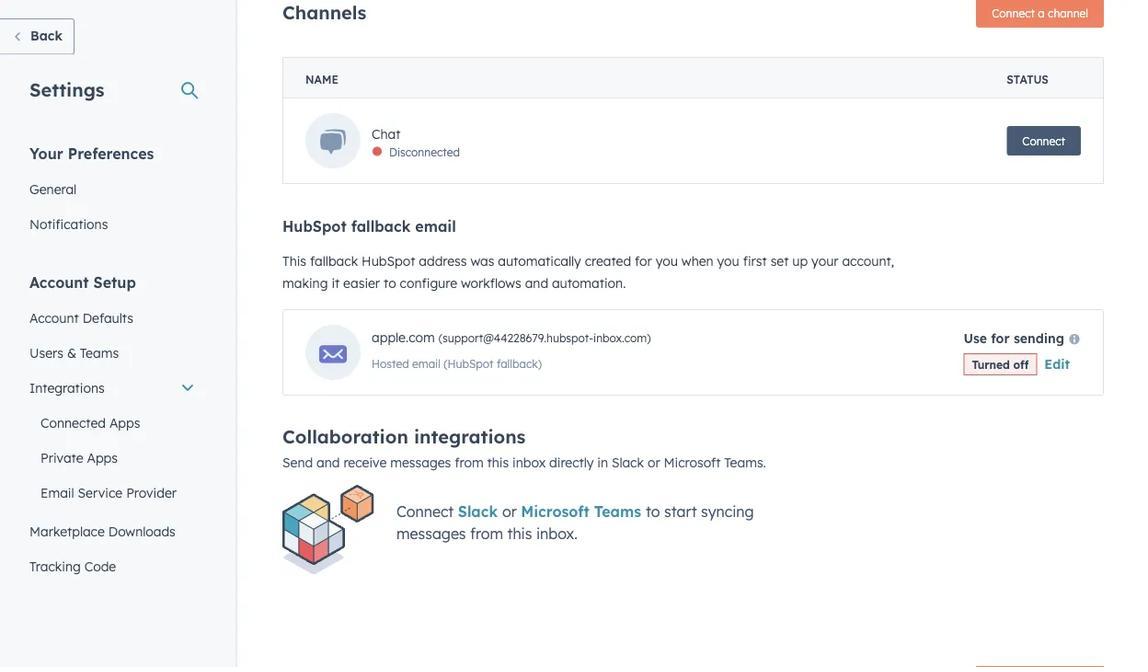 Task type: vqa. For each thing, say whether or not it's contained in the screenshot.
HubSpot within the This fallback HubSpot address was automatically created for you when you first set up your account, making it easier to configure workflows and automation.
yes



Task type: locate. For each thing, give the bounding box(es) containing it.
microsoft
[[664, 455, 721, 471], [521, 503, 590, 521]]

1 horizontal spatial hubspot
[[362, 254, 415, 270]]

fallback up the "easier" at left top
[[351, 218, 411, 236]]

connect down status
[[1023, 134, 1066, 148]]

1 vertical spatial this
[[507, 525, 532, 543]]

0 horizontal spatial hubspot
[[283, 218, 347, 236]]

or right in
[[648, 455, 660, 471]]

apps up service
[[87, 450, 118, 466]]

from down integrations
[[455, 455, 484, 471]]

messages
[[390, 455, 451, 471], [397, 525, 466, 543]]

provider
[[126, 485, 177, 501]]

connect inside button
[[992, 6, 1035, 20]]

teams down in
[[594, 503, 641, 521]]

1 vertical spatial from
[[470, 525, 503, 543]]

1 horizontal spatial microsoft
[[664, 455, 721, 471]]

slack down integrations
[[458, 503, 498, 521]]

1 vertical spatial teams
[[594, 503, 641, 521]]

1 vertical spatial fallback
[[310, 254, 358, 270]]

easier
[[343, 276, 380, 292]]

this
[[487, 455, 509, 471], [507, 525, 532, 543]]

2 you from the left
[[717, 254, 740, 270]]

0 vertical spatial connect
[[992, 6, 1035, 20]]

1 horizontal spatial to
[[646, 503, 660, 521]]

0 vertical spatial hubspot
[[283, 218, 347, 236]]

microsoft inside collaboration integrations send and receive messages from this inbox directly in slack or microsoft teams.
[[664, 455, 721, 471]]

edit
[[1045, 356, 1070, 372]]

1 vertical spatial for
[[991, 330, 1010, 346]]

connect slack or microsoft teams to start syncing messages from this inbox.
[[397, 503, 754, 543]]

0 vertical spatial for
[[635, 254, 652, 270]]

1 vertical spatial and
[[317, 455, 340, 471]]

to left start
[[646, 503, 660, 521]]

1 vertical spatial hubspot
[[362, 254, 415, 270]]

channel
[[1048, 6, 1089, 20]]

code
[[84, 558, 116, 574]]

email service provider link
[[18, 475, 206, 510]]

0 horizontal spatial slack
[[458, 503, 498, 521]]

0 horizontal spatial teams
[[80, 345, 119, 361]]

fallback for hubspot
[[310, 254, 358, 270]]

this inside connect slack or microsoft teams to start syncing messages from this inbox.
[[507, 525, 532, 543]]

to inside this fallback hubspot address was automatically created for you when you first set up your account, making it easier to configure workflows and automation.
[[384, 276, 396, 292]]

you
[[656, 254, 678, 270], [717, 254, 740, 270]]

from
[[455, 455, 484, 471], [470, 525, 503, 543]]

apps down integrations button
[[109, 415, 140, 431]]

status
[[1007, 73, 1049, 87]]

and
[[525, 276, 549, 292], [317, 455, 340, 471]]

0 horizontal spatial or
[[502, 503, 517, 521]]

created
[[585, 254, 631, 270]]

0 horizontal spatial and
[[317, 455, 340, 471]]

account defaults
[[29, 310, 133, 326]]

channels
[[283, 1, 367, 24]]

0 vertical spatial slack
[[612, 455, 644, 471]]

for right created
[[635, 254, 652, 270]]

apps for connected apps
[[109, 415, 140, 431]]

this left inbox
[[487, 455, 509, 471]]

1 vertical spatial apps
[[87, 450, 118, 466]]

apps
[[109, 415, 140, 431], [87, 450, 118, 466]]

or down inbox
[[502, 503, 517, 521]]

notifications
[[29, 216, 108, 232]]

(hubspot
[[444, 358, 494, 371]]

fallback inside this fallback hubspot address was automatically created for you when you first set up your account, making it easier to configure workflows and automation.
[[310, 254, 358, 270]]

&
[[67, 345, 76, 361]]

0 vertical spatial teams
[[80, 345, 119, 361]]

email service provider
[[40, 485, 177, 501]]

users
[[29, 345, 63, 361]]

you left first
[[717, 254, 740, 270]]

from inside collaboration integrations send and receive messages from this inbox directly in slack or microsoft teams.
[[455, 455, 484, 471]]

receive
[[344, 455, 387, 471]]

1 you from the left
[[656, 254, 678, 270]]

tab panel
[[268, 0, 1119, 590]]

for right use at the right of page
[[991, 330, 1010, 346]]

connected apps link
[[18, 405, 206, 440]]

email up address
[[415, 218, 456, 236]]

fallback)
[[497, 358, 542, 371]]

0 vertical spatial apps
[[109, 415, 140, 431]]

0 horizontal spatial to
[[384, 276, 396, 292]]

a
[[1038, 6, 1045, 20]]

in
[[598, 455, 608, 471]]

connected apps
[[40, 415, 140, 431]]

0 vertical spatial from
[[455, 455, 484, 471]]

messages right receive
[[390, 455, 451, 471]]

slack
[[612, 455, 644, 471], [458, 503, 498, 521]]

your
[[29, 144, 63, 162]]

connect left slack 'link'
[[397, 503, 454, 521]]

from down slack 'link'
[[470, 525, 503, 543]]

or
[[648, 455, 660, 471], [502, 503, 517, 521]]

notifications link
[[18, 207, 206, 242]]

slack right in
[[612, 455, 644, 471]]

connect left the a
[[992, 6, 1035, 20]]

hosted email (hubspot fallback)
[[372, 358, 542, 371]]

email down apple.com
[[412, 358, 441, 371]]

hubspot up the "easier" at left top
[[362, 254, 415, 270]]

1 vertical spatial email
[[412, 358, 441, 371]]

microsoft up start
[[664, 455, 721, 471]]

microsoft up 'inbox.' at the bottom of page
[[521, 503, 590, 521]]

messages inside connect slack or microsoft teams to start syncing messages from this inbox.
[[397, 525, 466, 543]]

1 horizontal spatial you
[[717, 254, 740, 270]]

address
[[419, 254, 467, 270]]

use
[[964, 330, 988, 346]]

workflows
[[461, 276, 522, 292]]

messages down slack 'link'
[[397, 525, 466, 543]]

1 vertical spatial to
[[646, 503, 660, 521]]

send
[[283, 455, 313, 471]]

this
[[283, 254, 306, 270]]

0 horizontal spatial you
[[656, 254, 678, 270]]

and down automatically
[[525, 276, 549, 292]]

1 vertical spatial connect
[[1023, 134, 1066, 148]]

private apps link
[[18, 440, 206, 475]]

hosted
[[372, 358, 409, 371]]

setup
[[93, 273, 136, 291]]

service
[[78, 485, 123, 501]]

1 vertical spatial or
[[502, 503, 517, 521]]

1 horizontal spatial for
[[991, 330, 1010, 346]]

account setup
[[29, 273, 136, 291]]

account for account setup
[[29, 273, 89, 291]]

0 vertical spatial messages
[[390, 455, 451, 471]]

0 horizontal spatial for
[[635, 254, 652, 270]]

1 vertical spatial microsoft
[[521, 503, 590, 521]]

edit button
[[1045, 354, 1070, 376]]

1 vertical spatial slack
[[458, 503, 498, 521]]

2 account from the top
[[29, 310, 79, 326]]

your preferences element
[[18, 143, 206, 242]]

fallback
[[351, 218, 411, 236], [310, 254, 358, 270]]

0 vertical spatial this
[[487, 455, 509, 471]]

teams
[[80, 345, 119, 361], [594, 503, 641, 521]]

1 vertical spatial account
[[29, 310, 79, 326]]

teams inside "account setup" element
[[80, 345, 119, 361]]

configure
[[400, 276, 457, 292]]

connect
[[992, 6, 1035, 20], [1023, 134, 1066, 148], [397, 503, 454, 521]]

account up users
[[29, 310, 79, 326]]

connect for connect a channel
[[992, 6, 1035, 20]]

connect inside connect slack or microsoft teams to start syncing messages from this inbox.
[[397, 503, 454, 521]]

teams right the &
[[80, 345, 119, 361]]

sending
[[1014, 330, 1065, 346]]

account setup element
[[18, 272, 206, 654]]

microsoft inside connect slack or microsoft teams to start syncing messages from this inbox.
[[521, 503, 590, 521]]

0 vertical spatial email
[[415, 218, 456, 236]]

automation.
[[552, 276, 626, 292]]

you left when at the right top
[[656, 254, 678, 270]]

1 horizontal spatial or
[[648, 455, 660, 471]]

1 horizontal spatial teams
[[594, 503, 641, 521]]

microsoft teams link
[[521, 503, 646, 521]]

turned off
[[972, 358, 1029, 372]]

1 horizontal spatial slack
[[612, 455, 644, 471]]

this left 'inbox.' at the bottom of page
[[507, 525, 532, 543]]

name
[[306, 73, 339, 87]]

2 vertical spatial connect
[[397, 503, 454, 521]]

0 vertical spatial to
[[384, 276, 396, 292]]

connect inside button
[[1023, 134, 1066, 148]]

automatically
[[498, 254, 581, 270]]

and right send
[[317, 455, 340, 471]]

defaults
[[83, 310, 133, 326]]

0 horizontal spatial microsoft
[[521, 503, 590, 521]]

teams.
[[725, 455, 766, 471]]

or inside connect slack or microsoft teams to start syncing messages from this inbox.
[[502, 503, 517, 521]]

fallback up it
[[310, 254, 358, 270]]

apps for private apps
[[87, 450, 118, 466]]

1 horizontal spatial and
[[525, 276, 549, 292]]

making
[[283, 276, 328, 292]]

to right the "easier" at left top
[[384, 276, 396, 292]]

hubspot
[[283, 218, 347, 236], [362, 254, 415, 270]]

hubspot up this
[[283, 218, 347, 236]]

back
[[30, 28, 62, 44]]

1 account from the top
[[29, 273, 89, 291]]

0 vertical spatial and
[[525, 276, 549, 292]]

0 vertical spatial account
[[29, 273, 89, 291]]

1 vertical spatial messages
[[397, 525, 466, 543]]

from inside connect slack or microsoft teams to start syncing messages from this inbox.
[[470, 525, 503, 543]]

slack inside connect slack or microsoft teams to start syncing messages from this inbox.
[[458, 503, 498, 521]]

inbox.
[[536, 525, 578, 543]]

email
[[415, 218, 456, 236], [412, 358, 441, 371]]

account up account defaults
[[29, 273, 89, 291]]

0 vertical spatial microsoft
[[664, 455, 721, 471]]

0 vertical spatial or
[[648, 455, 660, 471]]

0 vertical spatial fallback
[[351, 218, 411, 236]]

disconnected
[[389, 145, 460, 159]]



Task type: describe. For each thing, give the bounding box(es) containing it.
connect for connect slack or microsoft teams to start syncing messages from this inbox.
[[397, 503, 454, 521]]

syncing
[[701, 503, 754, 521]]

integrations
[[29, 380, 105, 396]]

hubspot inside this fallback hubspot address was automatically created for you when you first set up your account, making it easier to configure workflows and automation.
[[362, 254, 415, 270]]

(support@44228679.hubspot-
[[439, 332, 594, 346]]

marketplace
[[29, 523, 105, 539]]

start
[[664, 503, 697, 521]]

preferences
[[68, 144, 154, 162]]

apple.com
[[372, 330, 435, 346]]

for inside this fallback hubspot address was automatically created for you when you first set up your account, making it easier to configure workflows and automation.
[[635, 254, 652, 270]]

integrations
[[414, 426, 526, 449]]

turned
[[972, 358, 1010, 372]]

tracking code link
[[18, 549, 206, 584]]

apple.com (support@44228679.hubspot-inbox.com)
[[372, 330, 651, 346]]

connect button
[[1007, 127, 1081, 156]]

settings
[[29, 78, 104, 101]]

your
[[812, 254, 839, 270]]

slack link
[[458, 503, 502, 521]]

messages inside collaboration integrations send and receive messages from this inbox directly in slack or microsoft teams.
[[390, 455, 451, 471]]

inbox.com)
[[594, 332, 651, 346]]

to inside connect slack or microsoft teams to start syncing messages from this inbox.
[[646, 503, 660, 521]]

tab panel containing channels
[[268, 0, 1119, 590]]

connect a channel button
[[977, 0, 1104, 28]]

users & teams
[[29, 345, 119, 361]]

marketplace downloads link
[[18, 514, 206, 549]]

marketplace downloads
[[29, 523, 176, 539]]

off
[[1014, 358, 1029, 372]]

it
[[332, 276, 340, 292]]

slack inside collaboration integrations send and receive messages from this inbox directly in slack or microsoft teams.
[[612, 455, 644, 471]]

connect for connect
[[1023, 134, 1066, 148]]

account for account defaults
[[29, 310, 79, 326]]

teams inside connect slack or microsoft teams to start syncing messages from this inbox.
[[594, 503, 641, 521]]

first
[[743, 254, 767, 270]]

up
[[793, 254, 808, 270]]

chat
[[372, 127, 401, 143]]

private
[[40, 450, 83, 466]]

inbox
[[513, 455, 546, 471]]

directly
[[549, 455, 594, 471]]

and inside this fallback hubspot address was automatically created for you when you first set up your account, making it easier to configure workflows and automation.
[[525, 276, 549, 292]]

general link
[[18, 172, 206, 207]]

collaboration integrations send and receive messages from this inbox directly in slack or microsoft teams.
[[283, 426, 766, 471]]

this fallback hubspot address was automatically created for you when you first set up your account, making it easier to configure workflows and automation.
[[283, 254, 894, 292]]

integrations button
[[18, 370, 206, 405]]

private apps
[[40, 450, 118, 466]]

connect a channel
[[992, 6, 1089, 20]]

account defaults link
[[18, 300, 206, 335]]

collaboration
[[283, 426, 408, 449]]

channels banner
[[283, 0, 1104, 28]]

connected
[[40, 415, 106, 431]]

your preferences
[[29, 144, 154, 162]]

and inside collaboration integrations send and receive messages from this inbox directly in slack or microsoft teams.
[[317, 455, 340, 471]]

account,
[[842, 254, 894, 270]]

fallback for email
[[351, 218, 411, 236]]

tracking
[[29, 558, 81, 574]]

when
[[682, 254, 714, 270]]

hubspot fallback email
[[283, 218, 456, 236]]

users & teams link
[[18, 335, 206, 370]]

back link
[[0, 18, 74, 55]]

or inside collaboration integrations send and receive messages from this inbox directly in slack or microsoft teams.
[[648, 455, 660, 471]]

this inside collaboration integrations send and receive messages from this inbox directly in slack or microsoft teams.
[[487, 455, 509, 471]]

email
[[40, 485, 74, 501]]

use for sending
[[964, 330, 1065, 346]]

downloads
[[108, 523, 176, 539]]

set
[[771, 254, 789, 270]]

tracking code
[[29, 558, 116, 574]]

was
[[471, 254, 495, 270]]

general
[[29, 181, 77, 197]]



